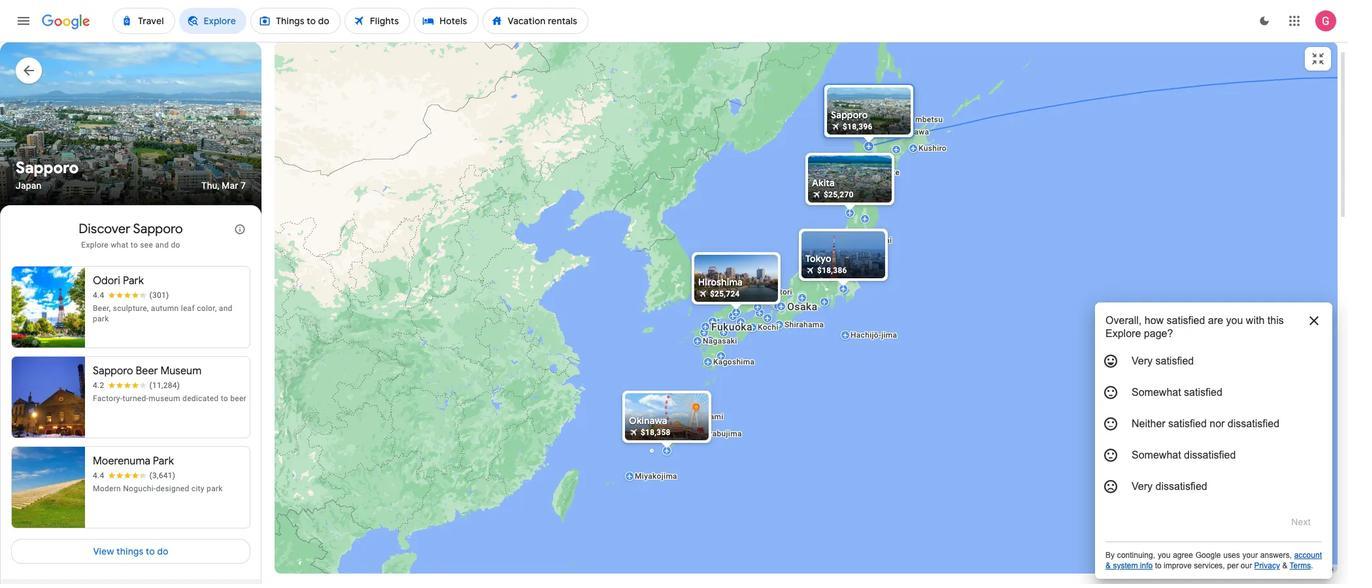Task type: describe. For each thing, give the bounding box(es) containing it.
$18,386
[[817, 266, 847, 275]]

color,
[[197, 304, 217, 313]]

english
[[57, 563, 88, 575]]

loading results progress bar
[[0, 42, 1348, 44]]

toyama
[[812, 265, 841, 275]]

user survey dialog, overall, how satisfied are you with this explore page? element
[[1095, 303, 1332, 579]]

sendai
[[867, 236, 892, 245]]

map data ©2023 google, tmap mobility
[[1187, 566, 1307, 573]]

leaf
[[181, 304, 195, 313]]

museum
[[149, 394, 180, 403]]

sapporo beer museum
[[93, 365, 202, 378]]

wakkanai
[[879, 93, 914, 102]]

hachijō-
[[851, 331, 881, 340]]

kagoshima
[[713, 358, 755, 367]]

to for do
[[146, 546, 155, 557]]

view smaller map image
[[1310, 51, 1326, 67]]

map region
[[272, 21, 1348, 584]]

4.2 out of 5 stars from 11,284 reviews image
[[93, 380, 180, 391]]

mar
[[222, 180, 238, 191]]

terms link
[[1315, 566, 1334, 573]]

(11,284)
[[149, 381, 180, 390]]

tokyo
[[805, 253, 831, 265]]

okinawa
[[629, 415, 667, 427]]

fukuoka
[[711, 321, 752, 333]]

1 vertical spatial to
[[221, 394, 228, 403]]

moerenuma park
[[93, 455, 174, 468]]

english (united states)
[[57, 563, 155, 575]]

4.4 out of 5 stars from 301 reviews image
[[93, 290, 169, 300]]

park for moerenuma park
[[153, 455, 174, 468]]

sapporo up the 4.2
[[93, 365, 133, 378]]

explore
[[81, 240, 109, 249]]

dedicated
[[182, 394, 219, 403]]

terms
[[1315, 566, 1334, 573]]

sapporo inside 'map' region
[[831, 109, 868, 121]]

$25,270
[[824, 190, 854, 199]]

beer
[[230, 394, 246, 403]]

odori
[[93, 274, 120, 287]]

keyboard
[[1122, 566, 1149, 573]]

4.4 for odori park
[[93, 291, 104, 300]]

mobility
[[1283, 566, 1307, 573]]

shirahama
[[785, 320, 824, 330]]

factory-
[[93, 394, 123, 403]]

7
[[241, 180, 246, 191]]

18396 US dollars text field
[[843, 122, 873, 131]]

usd button
[[176, 558, 229, 579]]

turned-
[[123, 394, 149, 403]]

discover sapporo
[[79, 221, 183, 237]]

sapporo up japan
[[16, 158, 79, 178]]

to for see
[[131, 240, 138, 249]]

change appearance image
[[1249, 5, 1280, 37]]

mombetsu
[[904, 115, 943, 124]]

1 horizontal spatial do
[[171, 240, 180, 249]]

beer, sculpture, autumn leaf color, and park
[[93, 304, 233, 323]]

(3,641)
[[149, 471, 175, 480]]

park for odori park
[[123, 274, 144, 287]]

4.4 for moerenuma park
[[93, 471, 104, 480]]

sculpture,
[[113, 304, 149, 313]]

okinoerabujima
[[684, 430, 742, 439]]

modern noguchi-designed city park
[[93, 484, 223, 493]]

and inside the beer, sculpture, autumn leaf color, and park
[[219, 304, 233, 313]]

noguchi-
[[123, 484, 156, 493]]

4.2
[[93, 381, 104, 390]]



Task type: vqa. For each thing, say whether or not it's contained in the screenshot.
28
no



Task type: locate. For each thing, give the bounding box(es) containing it.
to left beer
[[221, 394, 228, 403]]

akita
[[812, 177, 835, 189]]

kushiro
[[919, 144, 947, 153]]

4.4 inside image
[[93, 291, 104, 300]]

kochi
[[758, 323, 779, 332]]

moerenuma
[[93, 455, 150, 468]]

keyboard shortcuts button
[[1122, 565, 1179, 574]]

hiroshima
[[698, 277, 743, 288]]

(301)
[[149, 291, 169, 300]]

25270 US dollars text field
[[824, 190, 854, 199]]

hakodate
[[864, 168, 900, 177]]

0 vertical spatial park
[[93, 314, 109, 323]]

$18,396
[[843, 122, 873, 131]]

and right see
[[155, 240, 169, 249]]

odori park
[[93, 274, 144, 287]]

jima
[[881, 331, 897, 340]]

nagasaki
[[703, 337, 737, 346]]

tmap
[[1264, 566, 1281, 573]]

hachijō-jima
[[851, 331, 897, 340]]

thu, mar 7
[[201, 180, 246, 191]]

do
[[171, 240, 180, 249], [157, 546, 168, 557]]

(united
[[90, 563, 122, 575]]

park right city
[[207, 484, 223, 493]]

park
[[93, 314, 109, 323], [207, 484, 223, 493]]

sapporo up the $18,396 text box
[[831, 109, 868, 121]]

main menu image
[[16, 13, 31, 29]]

0 horizontal spatial park
[[93, 314, 109, 323]]

map
[[1187, 566, 1200, 573]]

1 vertical spatial park
[[153, 455, 174, 468]]

beer,
[[93, 304, 111, 313]]

$18,358
[[641, 428, 671, 437]]

and
[[155, 240, 169, 249], [219, 304, 233, 313]]

to left see
[[131, 240, 138, 249]]

factory-turned-museum dedicated to beer
[[93, 394, 246, 403]]

beer
[[136, 365, 158, 378]]

0 horizontal spatial do
[[157, 546, 168, 557]]

amami
[[698, 413, 724, 422]]

miyakojima
[[635, 472, 677, 481]]

2 vertical spatial to
[[146, 546, 155, 557]]

1 vertical spatial 4.4
[[93, 471, 104, 480]]

modern
[[93, 484, 121, 493]]

view
[[93, 546, 114, 557]]

park up (3,641)
[[153, 455, 174, 468]]

4.4
[[93, 291, 104, 300], [93, 471, 104, 480]]

google,
[[1239, 566, 1262, 573]]

4.4 up modern
[[93, 471, 104, 480]]

0 horizontal spatial and
[[155, 240, 169, 249]]

osaka
[[787, 301, 818, 313]]

0 horizontal spatial park
[[123, 274, 144, 287]]

view things to do
[[93, 546, 168, 557]]

1 vertical spatial park
[[207, 484, 223, 493]]

thu,
[[201, 180, 219, 191]]

2 horizontal spatial to
[[221, 394, 228, 403]]

0 vertical spatial park
[[123, 274, 144, 287]]

park up 4.4 out of 5 stars from 301 reviews image at the left of page
[[123, 274, 144, 287]]

japan
[[16, 180, 42, 191]]

discover
[[79, 221, 130, 237]]

1 horizontal spatial park
[[153, 455, 174, 468]]

explore what to see and do
[[81, 240, 180, 249]]

1 vertical spatial do
[[157, 546, 168, 557]]

25724 US dollars text field
[[710, 290, 740, 299]]

1 4.4 from the top
[[93, 291, 104, 300]]

sapporo
[[831, 109, 868, 121], [16, 158, 79, 178], [133, 221, 183, 237], [93, 365, 133, 378]]

4.4 up beer,
[[93, 291, 104, 300]]

0 vertical spatial do
[[171, 240, 180, 249]]

0 vertical spatial to
[[131, 240, 138, 249]]

to right things
[[146, 546, 155, 557]]

4.4 out of 5 stars from 3,641 reviews image
[[93, 470, 175, 481]]

©2023
[[1217, 566, 1237, 573]]

1 horizontal spatial and
[[219, 304, 233, 313]]

asahikawa
[[889, 127, 929, 137]]

shortcuts
[[1151, 566, 1179, 573]]

do right things
[[157, 546, 168, 557]]

data
[[1202, 566, 1215, 573]]

tottori
[[768, 288, 792, 297]]

usd
[[200, 563, 219, 575]]

states)
[[124, 563, 155, 575]]

keyboard shortcuts
[[1122, 566, 1179, 573]]

museum
[[160, 365, 202, 378]]

autumn
[[151, 304, 179, 313]]

0 horizontal spatial to
[[131, 240, 138, 249]]

0 vertical spatial 4.4
[[93, 291, 104, 300]]

things
[[116, 546, 143, 557]]

1 vertical spatial and
[[219, 304, 233, 313]]

park down beer,
[[93, 314, 109, 323]]

aomori
[[865, 187, 892, 196]]

do right see
[[171, 240, 180, 249]]

to
[[131, 240, 138, 249], [221, 394, 228, 403], [146, 546, 155, 557]]

navigate back image
[[16, 58, 42, 84]]

designed
[[156, 484, 189, 493]]

sapporo up see
[[133, 221, 183, 237]]

english (united states) button
[[32, 558, 165, 579]]

18386 US dollars text field
[[817, 266, 847, 275]]

what
[[111, 240, 128, 249]]

1 horizontal spatial to
[[146, 546, 155, 557]]

2 4.4 from the top
[[93, 471, 104, 480]]

and right "color,"
[[219, 304, 233, 313]]

0 vertical spatial and
[[155, 240, 169, 249]]

$25,724
[[710, 290, 740, 299]]

about these results image
[[224, 214, 256, 245]]

18358 US dollars text field
[[641, 428, 671, 437]]

city
[[191, 484, 205, 493]]

1 horizontal spatial park
[[207, 484, 223, 493]]

see
[[140, 240, 153, 249]]

park inside the beer, sculpture, autumn leaf color, and park
[[93, 314, 109, 323]]

park
[[123, 274, 144, 287], [153, 455, 174, 468]]

4.4 inside image
[[93, 471, 104, 480]]



